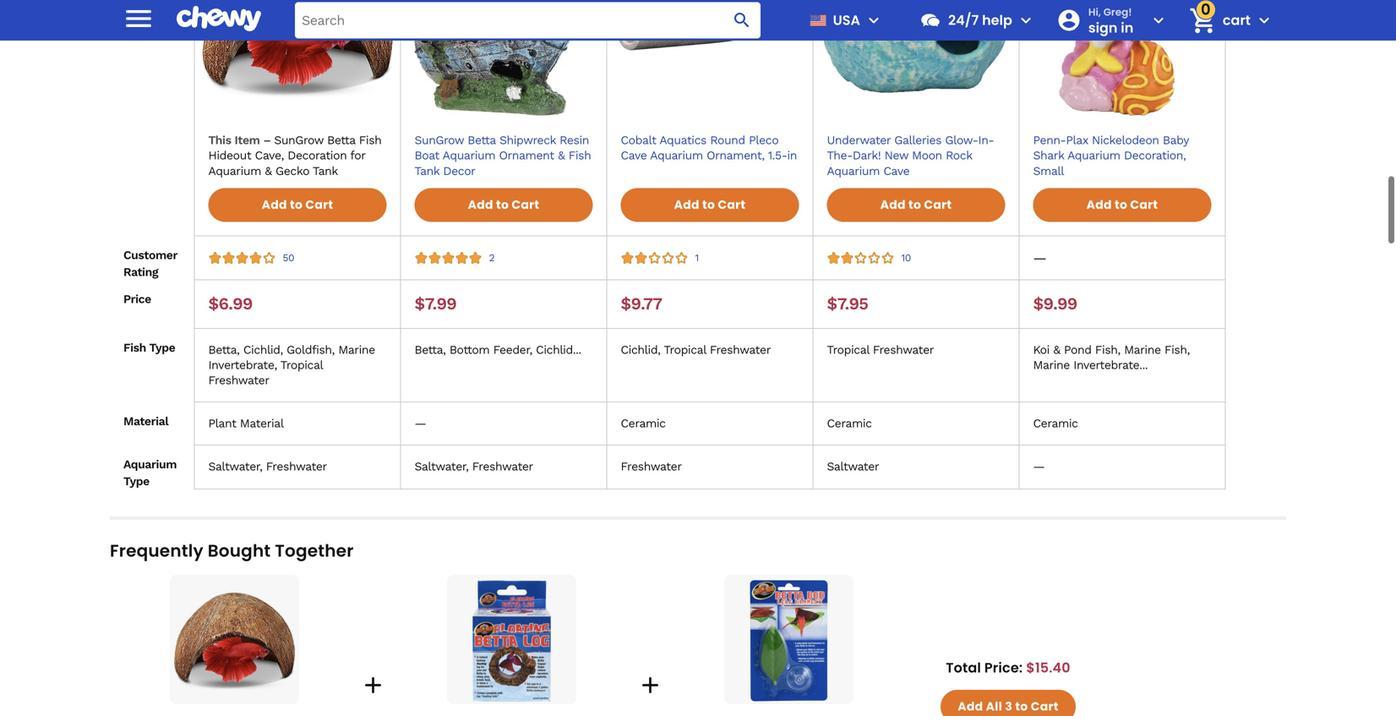 Task type: describe. For each thing, give the bounding box(es) containing it.
penn-plax nickelodeon baby shark aquarium decoration, small link
[[1033, 133, 1212, 179]]

sungrow betta shipwreck resin boat aquarium ornament & fish tank decor image
[[408, 0, 600, 116]]

cart for cobalt aquatics round pleco cave aquarium ornament, 1.5-in
[[718, 196, 746, 213]]

baby
[[1163, 133, 1189, 147]]

3
[[1005, 698, 1013, 715]]

add to cart button for cobalt aquatics round pleco cave aquarium ornament, 1.5-in
[[621, 188, 799, 222]]

plant
[[208, 416, 236, 430]]

in
[[1121, 18, 1134, 37]]

invertebrate...
[[1074, 358, 1148, 372]]

boat
[[415, 149, 439, 163]]

moon
[[912, 149, 942, 163]]

sign
[[1089, 18, 1118, 37]]

submit search image
[[732, 10, 752, 30]]

hi,
[[1089, 5, 1101, 19]]

$15.40
[[1026, 658, 1071, 677]]

underwater galleries glow-in- the-dark! new moon rock aquarium cave
[[827, 133, 994, 178]]

$9.77 text field
[[621, 294, 662, 314]]

dark!
[[853, 149, 881, 163]]

together
[[275, 539, 354, 562]]

2 saltwater, freshwater from the left
[[415, 459, 533, 473]]

cichlid, tropical freshwater
[[621, 343, 771, 357]]

1
[[695, 252, 699, 264]]

bottom
[[450, 343, 490, 357]]

nickelodeon
[[1092, 133, 1159, 147]]

hi, greg! sign in
[[1089, 5, 1134, 37]]

1 vertical spatial —
[[415, 416, 426, 430]]

2 frequently bought together image from the left
[[451, 580, 573, 701]]

add up 50 at the top of the page
[[262, 196, 287, 213]]

to for penn-plax nickelodeon baby shark aquarium decoration, small
[[1115, 196, 1128, 213]]

ornament
[[499, 149, 554, 163]]

$7.95 text field
[[827, 294, 868, 314]]

add to cart button for underwater galleries glow-in- the-dark! new moon rock aquarium cave
[[827, 188, 1006, 222]]

resin
[[560, 133, 589, 147]]

add to cart for underwater galleries glow-in- the-dark! new moon rock aquarium cave
[[881, 196, 952, 213]]

tropical freshwater
[[827, 343, 934, 357]]

cobalt
[[621, 133, 656, 147]]

sungrow betta shipwreck resin boat aquarium ornament & fish tank decor link
[[415, 133, 593, 179]]

penn-
[[1033, 133, 1066, 147]]

1.5-
[[768, 149, 787, 163]]

new
[[885, 149, 909, 163]]

2 horizontal spatial marine
[[1124, 343, 1161, 357]]

2 ceramic from the left
[[827, 416, 872, 430]]

shipwreck
[[500, 133, 556, 147]]

1 add to cart button from the left
[[208, 188, 387, 222]]

to for sungrow betta shipwreck resin boat aquarium ornament & fish tank decor
[[496, 196, 509, 213]]

& inside "sungrow betta shipwreck resin boat aquarium ornament & fish tank decor"
[[558, 149, 565, 163]]

add for underwater galleries glow-in- the-dark! new moon rock aquarium cave
[[881, 196, 906, 213]]

cobalt aquatics round pleco cave aquarium ornament, 1.5-in
[[621, 133, 797, 163]]

pleco
[[749, 133, 779, 147]]

aquarium for aquatics
[[650, 149, 703, 163]]

$7.95
[[827, 294, 868, 314]]

tank
[[415, 164, 440, 178]]

total
[[946, 658, 981, 677]]

1 add to cart from the left
[[262, 196, 333, 213]]

decor
[[443, 164, 475, 178]]

invertebrate,
[[208, 358, 277, 372]]

1 frequently bought together image from the left
[[174, 580, 295, 701]]

cart for underwater galleries glow-in- the-dark! new moon rock aquarium cave
[[924, 196, 952, 213]]

sungrow betta fish hideout cave, decoration for aquarium & gecko tank image
[[202, 0, 394, 116]]

cart for penn-plax nickelodeon baby shark aquarium decoration, small
[[1131, 196, 1158, 213]]

glow-
[[945, 133, 979, 147]]

to up 50 at the top of the page
[[290, 196, 303, 213]]

3 frequently bought together image from the left
[[728, 580, 850, 701]]

plax
[[1066, 133, 1088, 147]]

betta, for betta,  bottom feeder,  cichlid...
[[415, 343, 446, 357]]

add to cart for cobalt aquatics round pleco cave aquarium ornament, 1.5-in
[[674, 196, 746, 213]]

add all 3 to cart
[[958, 698, 1059, 715]]

saltwater
[[827, 459, 879, 473]]

this item – sungrow betta fish hideout cave, decoration for aquarium & gecko tank element
[[195, 0, 400, 189]]

$9.77
[[621, 294, 662, 314]]

shark
[[1033, 149, 1065, 163]]

penn-plax nickelodeon baby shark aquarium decoration, small image
[[1027, 0, 1219, 116]]

2 horizontal spatial tropical
[[827, 343, 870, 357]]

add for penn-plax nickelodeon baby shark aquarium decoration, small
[[1087, 196, 1112, 213]]

penn-plax nickelodeon baby shark aquarium decoration, small
[[1033, 133, 1189, 178]]

total price: $15.40
[[946, 658, 1071, 677]]

feeder,
[[493, 343, 532, 357]]

add to cart for penn-plax nickelodeon baby shark aquarium decoration, small
[[1087, 196, 1158, 213]]

24/7 help link
[[913, 0, 1013, 41]]

sungrow betta shipwreck resin boat aquarium ornament & fish tank decor
[[415, 133, 591, 178]]

to for cobalt aquatics round pleco cave aquarium ornament, 1.5-in
[[702, 196, 715, 213]]

add for sungrow betta shipwreck resin boat aquarium ornament & fish tank decor
[[468, 196, 493, 213]]

0 horizontal spatial fish
[[123, 340, 146, 354]]

galleries
[[895, 133, 942, 147]]

price:
[[985, 658, 1023, 677]]

$6.99 text field
[[208, 294, 253, 314]]

menu image inside usa "popup button"
[[864, 10, 884, 30]]

pond
[[1064, 343, 1092, 357]]

frequently
[[110, 539, 204, 562]]

cart menu image
[[1255, 10, 1275, 30]]

ornament,
[[707, 149, 765, 163]]

cave inside cobalt aquatics round pleco cave aquarium ornament, 1.5-in
[[621, 149, 647, 163]]

cave inside underwater galleries glow-in- the-dark! new moon rock aquarium cave
[[884, 164, 910, 178]]

betta,  bottom feeder,  cichlid...
[[415, 343, 581, 357]]

round
[[710, 133, 745, 147]]

bought
[[208, 539, 271, 562]]

cart link
[[1183, 0, 1251, 41]]

1 saltwater, from the left
[[208, 459, 262, 473]]

plant material
[[208, 416, 284, 430]]

customer rating
[[123, 248, 177, 279]]

cobalt aquatics round pleco cave aquarium ornament, 1.5-in image
[[614, 0, 806, 116]]

add inside add all 3 to cart button
[[958, 698, 984, 715]]



Task type: vqa. For each thing, say whether or not it's contained in the screenshot.
Aquarium associated with Betta
yes



Task type: locate. For each thing, give the bounding box(es) containing it.
4 add to cart from the left
[[881, 196, 952, 213]]

account menu image
[[1149, 10, 1169, 30]]

1 fish, from the left
[[1095, 343, 1121, 357]]

2 add to cart button from the left
[[415, 188, 593, 222]]

frequently bought together image
[[174, 580, 295, 701], [451, 580, 573, 701], [728, 580, 850, 701]]

24/7 help
[[948, 11, 1013, 30]]

to down ornament,
[[702, 196, 715, 213]]

to down penn-plax nickelodeon baby shark aquarium decoration, small link
[[1115, 196, 1128, 213]]

1 horizontal spatial ceramic
[[827, 416, 872, 430]]

tropical
[[664, 343, 706, 357], [827, 343, 870, 357], [280, 358, 323, 372]]

1 horizontal spatial saltwater, freshwater
[[415, 459, 533, 473]]

small
[[1033, 164, 1064, 178]]

sungrow
[[415, 133, 464, 147]]

1 saltwater, freshwater from the left
[[208, 459, 327, 473]]

1 vertical spatial cave
[[884, 164, 910, 178]]

—
[[1033, 250, 1047, 266], [415, 416, 426, 430], [1033, 459, 1045, 473]]

1 horizontal spatial tropical
[[664, 343, 706, 357]]

greg!
[[1104, 5, 1132, 19]]

cart
[[306, 196, 333, 213], [512, 196, 540, 213], [718, 196, 746, 213], [924, 196, 952, 213], [1131, 196, 1158, 213], [1031, 698, 1059, 715]]

betta, left bottom
[[415, 343, 446, 357]]

cave down "new"
[[884, 164, 910, 178]]

to
[[290, 196, 303, 213], [496, 196, 509, 213], [702, 196, 715, 213], [909, 196, 922, 213], [1115, 196, 1128, 213], [1016, 698, 1028, 715]]

penn-plax nickelodeon baby shark aquarium decoration, small element
[[1020, 0, 1225, 189]]

type down price at the left
[[149, 340, 175, 354]]

&
[[558, 149, 565, 163], [1054, 343, 1061, 357]]

0 horizontal spatial ceramic
[[621, 416, 666, 430]]

customer
[[123, 248, 177, 262]]

1 cichlid, from the left
[[243, 343, 283, 357]]

cichlid...
[[536, 343, 581, 357]]

cart for sungrow betta shipwreck resin boat aquarium ornament & fish tank decor
[[512, 196, 540, 213]]

add to cart button for sungrow betta shipwreck resin boat aquarium ornament & fish tank decor
[[415, 188, 593, 222]]

frequently bought together
[[110, 539, 354, 562]]

3 add to cart button from the left
[[621, 188, 799, 222]]

1 horizontal spatial cave
[[884, 164, 910, 178]]

menu image left chewy home image
[[122, 1, 156, 35]]

1 horizontal spatial betta,
[[415, 343, 446, 357]]

to right "3"
[[1016, 698, 1028, 715]]

tropical inside betta, cichlid, goldfish, marine invertebrate, tropical freshwater
[[280, 358, 323, 372]]

add to cart button up 50 at the top of the page
[[208, 188, 387, 222]]

— for customer
[[1033, 250, 1047, 266]]

add to cart button down penn-plax nickelodeon baby shark aquarium decoration, small link
[[1033, 188, 1212, 222]]

2 add to cart from the left
[[468, 196, 540, 213]]

add all 3 to cart button
[[941, 690, 1076, 716]]

chewy support image
[[920, 9, 942, 31]]

add to cart for sungrow betta shipwreck resin boat aquarium ornament & fish tank decor
[[468, 196, 540, 213]]

add up 1
[[674, 196, 700, 213]]

zoo med floating betta log element
[[401, 0, 607, 189]]

2 cichlid, from the left
[[621, 343, 661, 357]]

type for aquarium type
[[123, 474, 149, 488]]

cobalt aquatics round pleco cave aquarium ornament, 1.5-in link
[[621, 133, 799, 163]]

10
[[902, 252, 911, 264]]

0 horizontal spatial saltwater, freshwater
[[208, 459, 327, 473]]

to for underwater galleries glow-in- the-dark! new moon rock aquarium cave
[[909, 196, 922, 213]]

fish down resin
[[569, 149, 591, 163]]

type inside the aquarium type
[[123, 474, 149, 488]]

marine up invertebrate...
[[1124, 343, 1161, 357]]

1 horizontal spatial menu image
[[864, 10, 884, 30]]

1 horizontal spatial saltwater,
[[415, 459, 469, 473]]

type for fish type
[[149, 340, 175, 354]]

freshwater inside betta, cichlid, goldfish, marine invertebrate, tropical freshwater
[[208, 373, 269, 387]]

marine right goldfish,
[[338, 343, 375, 357]]

1 vertical spatial type
[[123, 474, 149, 488]]

1 horizontal spatial fish,
[[1165, 343, 1190, 357]]

Product search field
[[295, 2, 761, 38]]

add to cart down penn-plax nickelodeon baby shark aquarium decoration, small link
[[1087, 196, 1158, 213]]

to down 'sungrow betta shipwreck resin boat aquarium ornament & fish tank decor' link
[[496, 196, 509, 213]]

aquarium for plax
[[1068, 149, 1121, 163]]

add to cart
[[262, 196, 333, 213], [468, 196, 540, 213], [674, 196, 746, 213], [881, 196, 952, 213], [1087, 196, 1158, 213]]

1 horizontal spatial fish
[[569, 149, 591, 163]]

betta
[[468, 133, 496, 147]]

zoo med betta bed leaf hammock element
[[607, 0, 813, 174]]

aquarium type
[[123, 457, 177, 488]]

menu image right usa
[[864, 10, 884, 30]]

1 horizontal spatial material
[[240, 416, 284, 430]]

type up frequently
[[123, 474, 149, 488]]

to down the underwater galleries glow-in- the-dark! new moon rock aquarium cave link
[[909, 196, 922, 213]]

$6.99
[[208, 294, 253, 314]]

2 saltwater, from the left
[[415, 459, 469, 473]]

& down resin
[[558, 149, 565, 163]]

0 vertical spatial type
[[149, 340, 175, 354]]

aquarium inside "sungrow betta shipwreck resin boat aquarium ornament & fish tank decor"
[[443, 149, 496, 163]]

goldfish,
[[287, 343, 335, 357]]

3 ceramic from the left
[[1033, 416, 1078, 430]]

50
[[283, 252, 294, 264]]

cichlid,
[[243, 343, 283, 357], [621, 343, 661, 357]]

1 vertical spatial &
[[1054, 343, 1061, 357]]

betta, up the invertebrate,
[[208, 343, 240, 357]]

cave
[[621, 149, 647, 163], [884, 164, 910, 178]]

add to cart button
[[208, 188, 387, 222], [415, 188, 593, 222], [621, 188, 799, 222], [827, 188, 1006, 222], [1033, 188, 1212, 222]]

0 horizontal spatial &
[[558, 149, 565, 163]]

$7.99 text field
[[415, 294, 457, 314]]

2 horizontal spatial ceramic
[[1033, 416, 1078, 430]]

0 horizontal spatial betta,
[[208, 343, 240, 357]]

rock
[[946, 149, 973, 163]]

menu image
[[122, 1, 156, 35], [864, 10, 884, 30]]

add to cart up 50 at the top of the page
[[262, 196, 333, 213]]

usa
[[833, 11, 861, 30]]

5 add to cart from the left
[[1087, 196, 1158, 213]]

in-
[[979, 133, 994, 147]]

betta,
[[208, 343, 240, 357], [415, 343, 446, 357]]

koi
[[1033, 343, 1050, 357]]

fish down price at the left
[[123, 340, 146, 354]]

add to cart button for penn-plax nickelodeon baby shark aquarium decoration, small
[[1033, 188, 1212, 222]]

0 vertical spatial &
[[558, 149, 565, 163]]

1 horizontal spatial cichlid,
[[621, 343, 661, 357]]

aquarium inside penn-plax nickelodeon baby shark aquarium decoration, small
[[1068, 149, 1121, 163]]

aquarium inside underwater galleries glow-in- the-dark! new moon rock aquarium cave
[[827, 164, 880, 178]]

& inside koi & pond fish,  marine fish, marine invertebrate...
[[1054, 343, 1061, 357]]

the-
[[827, 149, 853, 163]]

1 horizontal spatial marine
[[1033, 358, 1070, 372]]

0 horizontal spatial saltwater,
[[208, 459, 262, 473]]

material up the aquarium type
[[123, 414, 168, 428]]

1 horizontal spatial frequently bought together image
[[451, 580, 573, 701]]

— for aquarium
[[1033, 459, 1045, 473]]

add to cart up 1
[[674, 196, 746, 213]]

cave down cobalt
[[621, 149, 647, 163]]

underwater galleries glow-in- the-dark! new moon rock aquarium cave link
[[827, 133, 1006, 179]]

add for cobalt aquatics round pleco cave aquarium ornament, 1.5-in
[[674, 196, 700, 213]]

0 horizontal spatial tropical
[[280, 358, 323, 372]]

5 add to cart button from the left
[[1033, 188, 1212, 222]]

0 horizontal spatial marine
[[338, 343, 375, 357]]

betta, inside betta, cichlid, goldfish, marine invertebrate, tropical freshwater
[[208, 343, 240, 357]]

4 add to cart button from the left
[[827, 188, 1006, 222]]

2 fish, from the left
[[1165, 343, 1190, 357]]

cichlid, inside betta, cichlid, goldfish, marine invertebrate, tropical freshwater
[[243, 343, 283, 357]]

decoration,
[[1124, 149, 1186, 163]]

2 betta, from the left
[[415, 343, 446, 357]]

0 vertical spatial —
[[1033, 250, 1047, 266]]

marine
[[338, 343, 375, 357], [1124, 343, 1161, 357], [1033, 358, 1070, 372]]

chewy home image
[[177, 0, 261, 37]]

cart
[[1223, 11, 1251, 30]]

rating
[[123, 265, 158, 279]]

Search text field
[[295, 2, 761, 38]]

fish inside "sungrow betta shipwreck resin boat aquarium ornament & fish tank decor"
[[569, 149, 591, 163]]

usa button
[[803, 0, 884, 41]]

cichlid, down the $9.77 text field
[[621, 343, 661, 357]]

ceramic
[[621, 416, 666, 430], [827, 416, 872, 430], [1033, 416, 1078, 430]]

2 horizontal spatial frequently bought together image
[[728, 580, 850, 701]]

fish,
[[1095, 343, 1121, 357], [1165, 343, 1190, 357]]

1 ceramic from the left
[[621, 416, 666, 430]]

0 horizontal spatial frequently bought together image
[[174, 580, 295, 701]]

material
[[123, 414, 168, 428], [240, 416, 284, 430]]

price
[[123, 292, 151, 306]]

& right koi
[[1054, 343, 1061, 357]]

betta, cichlid, goldfish, marine invertebrate, tropical freshwater
[[208, 343, 375, 387]]

aquatics
[[660, 133, 707, 147]]

add left all
[[958, 698, 984, 715]]

add to cart down the underwater galleries glow-in- the-dark! new moon rock aquarium cave link
[[881, 196, 952, 213]]

in
[[787, 149, 797, 163]]

add down penn-plax nickelodeon baby shark aquarium decoration, small
[[1087, 196, 1112, 213]]

0 horizontal spatial cichlid,
[[243, 343, 283, 357]]

add to cart down 'sungrow betta shipwreck resin boat aquarium ornament & fish tank decor' link
[[468, 196, 540, 213]]

underwater galleries glow-in- the-dark! new moon rock aquarium cave element
[[814, 0, 1019, 189]]

0 vertical spatial cave
[[621, 149, 647, 163]]

add to cart button down the underwater galleries glow-in- the-dark! new moon rock aquarium cave link
[[827, 188, 1006, 222]]

fish type
[[123, 340, 175, 354]]

1 horizontal spatial &
[[1054, 343, 1061, 357]]

aquarium
[[443, 149, 496, 163], [650, 149, 703, 163], [1068, 149, 1121, 163], [827, 164, 880, 178], [123, 457, 177, 471]]

items image
[[1188, 6, 1218, 35]]

2
[[489, 252, 495, 264]]

betta, for betta, cichlid, goldfish, marine invertebrate, tropical freshwater
[[208, 343, 240, 357]]

3 add to cart from the left
[[674, 196, 746, 213]]

0 vertical spatial fish
[[569, 149, 591, 163]]

type
[[149, 340, 175, 354], [123, 474, 149, 488]]

0 horizontal spatial cave
[[621, 149, 647, 163]]

1 vertical spatial fish
[[123, 340, 146, 354]]

add down "new"
[[881, 196, 906, 213]]

1 betta, from the left
[[208, 343, 240, 357]]

underwater
[[827, 133, 891, 147]]

to inside button
[[1016, 698, 1028, 715]]

koi & pond fish,  marine fish, marine invertebrate...
[[1033, 343, 1190, 372]]

$7.99
[[415, 294, 457, 314]]

aquarium inside cobalt aquatics round pleco cave aquarium ornament, 1.5-in
[[650, 149, 703, 163]]

underwater galleries glow-in-the-dark! new moon rock aquarium cave image
[[820, 0, 1012, 116]]

help menu image
[[1016, 10, 1036, 30]]

add to cart button up 1
[[621, 188, 799, 222]]

cart inside add all 3 to cart button
[[1031, 698, 1059, 715]]

$9.99 text field
[[1033, 294, 1078, 314]]

aquarium for betta
[[443, 149, 496, 163]]

marine down koi
[[1033, 358, 1070, 372]]

marine inside betta, cichlid, goldfish, marine invertebrate, tropical freshwater
[[338, 343, 375, 357]]

$9.99
[[1033, 294, 1078, 314]]

fish
[[569, 149, 591, 163], [123, 340, 146, 354]]

add
[[262, 196, 287, 213], [468, 196, 493, 213], [674, 196, 700, 213], [881, 196, 906, 213], [1087, 196, 1112, 213], [958, 698, 984, 715]]

help
[[982, 11, 1013, 30]]

24/7
[[948, 11, 979, 30]]

add to cart button down 'sungrow betta shipwreck resin boat aquarium ornament & fish tank decor' link
[[415, 188, 593, 222]]

saltwater, freshwater
[[208, 459, 327, 473], [415, 459, 533, 473]]

2 vertical spatial —
[[1033, 459, 1045, 473]]

0 horizontal spatial menu image
[[122, 1, 156, 35]]

material right plant
[[240, 416, 284, 430]]

0 horizontal spatial fish,
[[1095, 343, 1121, 357]]

add down decor
[[468, 196, 493, 213]]

0 horizontal spatial material
[[123, 414, 168, 428]]

all
[[986, 698, 1003, 715]]

saltwater,
[[208, 459, 262, 473], [415, 459, 469, 473]]

cichlid, up the invertebrate,
[[243, 343, 283, 357]]



